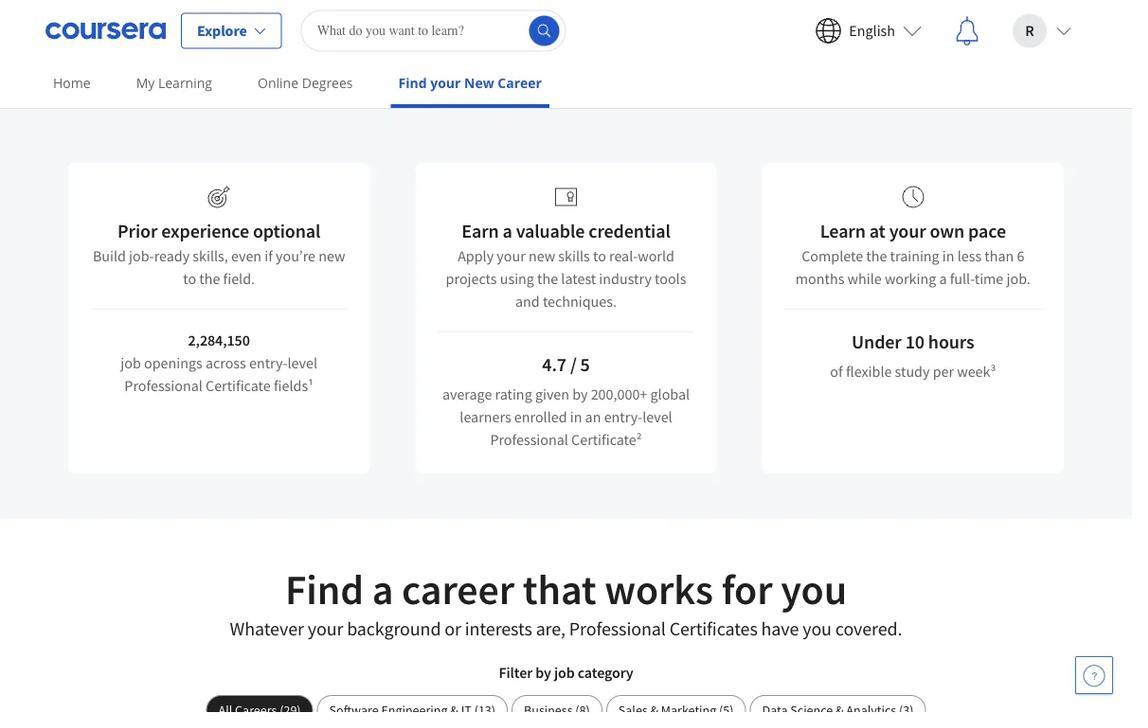 Task type: describe. For each thing, give the bounding box(es) containing it.
take
[[194, 23, 277, 75]]

whatever
[[230, 618, 304, 641]]

learn
[[821, 219, 866, 243]]

200,000+
[[591, 385, 648, 404]]

using
[[500, 269, 535, 288]]

online
[[258, 74, 299, 92]]

in inside learn at your own pace complete the training in less than 6 months while working a full-time job.
[[943, 246, 955, 265]]

time
[[975, 269, 1004, 288]]

coursera image
[[46, 16, 166, 46]]

an
[[586, 408, 601, 427]]

2,284,150 job openings across entry-level professional certificate fields¹
[[121, 331, 318, 395]]

find your new career link
[[391, 62, 550, 108]]

entry- inside 4.7 / 5 average rating given by 200,000+ global learners enrolled in an entry-level professional certificate²
[[604, 408, 643, 427]]

job.
[[1007, 269, 1031, 288]]

for
[[722, 563, 773, 616]]

new for apply
[[529, 246, 556, 265]]

take the first step toward your new career get professional-level training and earn a credential recognized by leading companies.
[[194, 23, 939, 101]]

apply
[[458, 246, 494, 265]]

than
[[985, 246, 1015, 265]]

professional inside 4.7 / 5 average rating given by 200,000+ global learners enrolled in an entry-level professional certificate²
[[490, 430, 569, 449]]

optional
[[253, 219, 321, 243]]

rating
[[495, 385, 532, 404]]

per
[[933, 362, 955, 381]]

help center image
[[1084, 665, 1106, 687]]

toward
[[517, 23, 644, 75]]

step
[[432, 23, 508, 75]]

earn
[[503, 77, 538, 101]]

companies.
[[812, 77, 902, 101]]

industry
[[599, 269, 652, 288]]

given
[[536, 385, 570, 404]]

filter by job category
[[499, 664, 634, 683]]

certificates
[[670, 618, 758, 641]]

techniques.
[[543, 292, 617, 311]]

professional inside "2,284,150 job openings across entry-level professional certificate fields¹"
[[125, 376, 203, 395]]

projects
[[446, 269, 497, 288]]

skills,
[[193, 246, 228, 265]]

working
[[885, 269, 937, 288]]

are,
[[536, 618, 566, 641]]

professional inside find a career that works for you whatever your background or interests are, professional certificates have you covered.
[[570, 618, 666, 641]]

credential inside "earn a valuable credential apply your new skills to real-world projects using the latest industry tools and techniques."
[[589, 219, 671, 243]]

even
[[231, 246, 262, 265]]

your left new
[[431, 74, 461, 92]]

level inside "2,284,150 job openings across entry-level professional certificate fields¹"
[[288, 354, 318, 373]]

certificate²
[[572, 430, 642, 449]]

real-
[[610, 246, 638, 265]]

new for toward
[[742, 23, 818, 75]]

by inside 4.7 / 5 average rating given by 200,000+ global learners enrolled in an entry-level professional certificate²
[[573, 385, 588, 404]]

level inside take the first step toward your new career get professional-level training and earn a credential recognized by leading companies.
[[364, 77, 401, 101]]

0 vertical spatial you
[[781, 563, 848, 616]]

or
[[445, 618, 462, 641]]

prior
[[118, 219, 158, 243]]

job-
[[129, 246, 154, 265]]

covered.
[[836, 618, 903, 641]]

recognized
[[638, 77, 724, 101]]

5
[[581, 353, 590, 377]]

at
[[870, 219, 886, 243]]

career inside take the first step toward your new career get professional-level training and earn a credential recognized by leading companies.
[[826, 23, 939, 75]]

r button
[[998, 0, 1087, 61]]

find a career that works for you whatever your background or interests are, professional certificates have you covered.
[[230, 563, 903, 641]]

level inside 4.7 / 5 average rating given by 200,000+ global learners enrolled in an entry-level professional certificate²
[[643, 408, 673, 427]]

openings
[[144, 354, 203, 373]]

to inside prior experience optional build job-ready skills, even if you're new to the field.
[[183, 269, 196, 288]]

learners
[[460, 408, 512, 427]]

get
[[231, 77, 258, 101]]

training inside take the first step toward your new career get professional-level training and earn a credential recognized by leading companies.
[[404, 77, 465, 101]]

in inside 4.7 / 5 average rating given by 200,000+ global learners enrolled in an entry-level professional certificate²
[[570, 408, 582, 427]]

career
[[498, 74, 542, 92]]

my learning
[[136, 74, 212, 92]]

r
[[1026, 21, 1035, 40]]

latest
[[562, 269, 596, 288]]

a inside "earn a valuable credential apply your new skills to real-world projects using the latest industry tools and techniques."
[[503, 219, 513, 243]]

2,284,150
[[188, 331, 250, 350]]

earn a valuable credential apply your new skills to real-world projects using the latest industry tools and techniques.
[[446, 219, 687, 311]]

and inside take the first step toward your new career get professional-level training and earn a credential recognized by leading companies.
[[469, 77, 499, 101]]

your inside learn at your own pace complete the training in less than 6 months while working a full-time job.
[[890, 219, 927, 243]]



Task type: locate. For each thing, give the bounding box(es) containing it.
0 horizontal spatial entry-
[[249, 354, 288, 373]]

0 horizontal spatial in
[[570, 408, 582, 427]]

and left the earn
[[469, 77, 499, 101]]

1 vertical spatial in
[[570, 408, 582, 427]]

a inside find a career that works for you whatever your background or interests are, professional certificates have you covered.
[[372, 563, 394, 616]]

1 vertical spatial and
[[516, 292, 540, 311]]

1 horizontal spatial to
[[593, 246, 607, 265]]

0 vertical spatial job
[[121, 354, 141, 373]]

that
[[523, 563, 597, 616]]

fields¹
[[274, 376, 314, 395]]

1 horizontal spatial career
[[826, 23, 939, 75]]

leading
[[750, 77, 808, 101]]

2 horizontal spatial new
[[742, 23, 818, 75]]

by right filter on the bottom left of the page
[[536, 664, 552, 683]]

in left an
[[570, 408, 582, 427]]

your inside "earn a valuable credential apply your new skills to real-world projects using the latest industry tools and techniques."
[[497, 246, 526, 265]]

1 horizontal spatial level
[[364, 77, 401, 101]]

0 horizontal spatial by
[[536, 664, 552, 683]]

my
[[136, 74, 155, 92]]

world
[[638, 246, 675, 265]]

learn at your own pace complete the training in less than 6 months while working a full-time job.
[[796, 219, 1031, 288]]

find up whatever
[[285, 563, 364, 616]]

1 horizontal spatial professional
[[490, 430, 569, 449]]

2 vertical spatial by
[[536, 664, 552, 683]]

complete
[[802, 246, 864, 265]]

career up or
[[402, 563, 515, 616]]

the down skills,
[[199, 269, 220, 288]]

average
[[443, 385, 492, 404]]

the up professional-
[[286, 23, 345, 75]]

professional-
[[262, 77, 364, 101]]

new inside "earn a valuable credential apply your new skills to real-world projects using the latest industry tools and techniques."
[[529, 246, 556, 265]]

ready
[[154, 246, 190, 265]]

your up using
[[497, 246, 526, 265]]

by inside take the first step toward your new career get professional-level training and earn a credential recognized by leading companies.
[[727, 77, 746, 101]]

0 horizontal spatial find
[[285, 563, 364, 616]]

have
[[762, 618, 799, 641]]

0 horizontal spatial training
[[404, 77, 465, 101]]

study
[[895, 362, 930, 381]]

a right earn
[[503, 219, 513, 243]]

training down step
[[404, 77, 465, 101]]

home
[[53, 74, 91, 92]]

entry- up fields¹
[[249, 354, 288, 373]]

experience
[[161, 219, 249, 243]]

1 horizontal spatial entry-
[[604, 408, 643, 427]]

your up recognized
[[652, 23, 734, 75]]

works
[[605, 563, 714, 616]]

level up fields¹
[[288, 354, 318, 373]]

skills
[[559, 246, 590, 265]]

a up the background
[[372, 563, 394, 616]]

own
[[930, 219, 965, 243]]

new
[[465, 74, 495, 92]]

10
[[906, 330, 925, 354]]

certificate
[[206, 376, 271, 395]]

1 vertical spatial you
[[803, 618, 832, 641]]

by up an
[[573, 385, 588, 404]]

professional down openings
[[125, 376, 203, 395]]

online degrees link
[[250, 62, 361, 104]]

0 vertical spatial to
[[593, 246, 607, 265]]

0 vertical spatial by
[[727, 77, 746, 101]]

0 horizontal spatial to
[[183, 269, 196, 288]]

find inside find a career that works for you whatever your background or interests are, professional certificates have you covered.
[[285, 563, 364, 616]]

by left the leading
[[727, 77, 746, 101]]

career inside find a career that works for you whatever your background or interests are, professional certificates have you covered.
[[402, 563, 515, 616]]

background
[[347, 618, 441, 641]]

job left category at the right bottom of the page
[[554, 664, 575, 683]]

my learning link
[[129, 62, 220, 104]]

you're
[[276, 246, 316, 265]]

and inside "earn a valuable credential apply your new skills to real-world projects using the latest industry tools and techniques."
[[516, 292, 540, 311]]

entry- inside "2,284,150 job openings across entry-level professional certificate fields¹"
[[249, 354, 288, 373]]

a inside take the first step toward your new career get professional-level training and earn a credential recognized by leading companies.
[[542, 77, 551, 101]]

new
[[742, 23, 818, 75], [319, 246, 345, 265], [529, 246, 556, 265]]

job inside "2,284,150 job openings across entry-level professional certificate fields¹"
[[121, 354, 141, 373]]

valuable
[[516, 219, 585, 243]]

1 vertical spatial level
[[288, 354, 318, 373]]

new inside prior experience optional build job-ready skills, even if you're new to the field.
[[319, 246, 345, 265]]

the inside "earn a valuable credential apply your new skills to real-world projects using the latest industry tools and techniques."
[[538, 269, 559, 288]]

the inside learn at your own pace complete the training in less than 6 months while working a full-time job.
[[867, 246, 888, 265]]

a right the earn
[[542, 77, 551, 101]]

if
[[265, 246, 273, 265]]

earn
[[462, 219, 499, 243]]

while
[[848, 269, 882, 288]]

1 vertical spatial training
[[891, 246, 940, 265]]

find down what do you want to learn? text box on the top
[[399, 74, 427, 92]]

4.7 / 5 average rating given by 200,000+ global learners enrolled in an entry-level professional certificate²
[[443, 353, 690, 449]]

find for your
[[399, 74, 427, 92]]

enrolled
[[515, 408, 567, 427]]

1 vertical spatial by
[[573, 385, 588, 404]]

1 vertical spatial career
[[402, 563, 515, 616]]

you right the have
[[803, 618, 832, 641]]

under 10 hours of flexible study per week³
[[831, 330, 997, 381]]

job left openings
[[121, 354, 141, 373]]

1 horizontal spatial find
[[399, 74, 427, 92]]

the down the at
[[867, 246, 888, 265]]

0 vertical spatial find
[[399, 74, 427, 92]]

career up companies.
[[826, 23, 939, 75]]

2 vertical spatial level
[[643, 408, 673, 427]]

english button
[[800, 0, 938, 61]]

1 horizontal spatial in
[[943, 246, 955, 265]]

by
[[727, 77, 746, 101], [573, 385, 588, 404], [536, 664, 552, 683]]

a left full-
[[940, 269, 948, 288]]

1 vertical spatial to
[[183, 269, 196, 288]]

training inside learn at your own pace complete the training in less than 6 months while working a full-time job.
[[891, 246, 940, 265]]

a inside learn at your own pace complete the training in less than 6 months while working a full-time job.
[[940, 269, 948, 288]]

1 vertical spatial job
[[554, 664, 575, 683]]

new right you're
[[319, 246, 345, 265]]

learning
[[158, 74, 212, 92]]

0 horizontal spatial and
[[469, 77, 499, 101]]

flexible
[[846, 362, 892, 381]]

months
[[796, 269, 845, 288]]

0 horizontal spatial level
[[288, 354, 318, 373]]

new inside take the first step toward your new career get professional-level training and earn a credential recognized by leading companies.
[[742, 23, 818, 75]]

level down global
[[643, 408, 673, 427]]

you
[[781, 563, 848, 616], [803, 618, 832, 641]]

find your new career
[[399, 74, 542, 92]]

degrees
[[302, 74, 353, 92]]

1 vertical spatial entry-
[[604, 408, 643, 427]]

under
[[852, 330, 902, 354]]

your inside find a career that works for you whatever your background or interests are, professional certificates have you covered.
[[308, 618, 343, 641]]

home link
[[46, 62, 98, 104]]

tools
[[655, 269, 687, 288]]

credential up the real- in the right top of the page
[[589, 219, 671, 243]]

/
[[571, 353, 577, 377]]

of
[[831, 362, 843, 381]]

your right the at
[[890, 219, 927, 243]]

What do you want to learn? text field
[[301, 10, 567, 52]]

find for a
[[285, 563, 364, 616]]

1 vertical spatial professional
[[490, 430, 569, 449]]

professional
[[125, 376, 203, 395], [490, 430, 569, 449], [570, 618, 666, 641]]

0 vertical spatial professional
[[125, 376, 203, 395]]

your inside take the first step toward your new career get professional-level training and earn a credential recognized by leading companies.
[[652, 23, 734, 75]]

2 horizontal spatial level
[[643, 408, 673, 427]]

new down "valuable"
[[529, 246, 556, 265]]

0 horizontal spatial job
[[121, 354, 141, 373]]

training up working
[[891, 246, 940, 265]]

0 vertical spatial career
[[826, 23, 939, 75]]

1 horizontal spatial new
[[529, 246, 556, 265]]

across
[[206, 354, 246, 373]]

entry-
[[249, 354, 288, 373], [604, 408, 643, 427]]

0 horizontal spatial professional
[[125, 376, 203, 395]]

0 vertical spatial and
[[469, 77, 499, 101]]

level down first
[[364, 77, 401, 101]]

to inside "earn a valuable credential apply your new skills to real-world projects using the latest industry tools and techniques."
[[593, 246, 607, 265]]

prior experience optional build job-ready skills, even if you're new to the field.
[[93, 219, 345, 288]]

new up the leading
[[742, 23, 818, 75]]

global
[[651, 385, 690, 404]]

the inside take the first step toward your new career get professional-level training and earn a credential recognized by leading companies.
[[286, 23, 345, 75]]

None button
[[206, 696, 313, 714], [317, 696, 508, 714], [512, 696, 603, 714], [607, 696, 747, 714], [750, 696, 927, 714], [206, 696, 313, 714], [317, 696, 508, 714], [512, 696, 603, 714], [607, 696, 747, 714], [750, 696, 927, 714]]

the right using
[[538, 269, 559, 288]]

the
[[286, 23, 345, 75], [867, 246, 888, 265], [199, 269, 220, 288], [538, 269, 559, 288]]

to down ready
[[183, 269, 196, 288]]

1 horizontal spatial by
[[573, 385, 588, 404]]

0 vertical spatial credential
[[555, 77, 634, 101]]

first
[[353, 23, 424, 75]]

job
[[121, 354, 141, 373], [554, 664, 575, 683]]

and down using
[[516, 292, 540, 311]]

0 vertical spatial in
[[943, 246, 955, 265]]

category
[[578, 664, 634, 683]]

in left less
[[943, 246, 955, 265]]

english
[[850, 21, 896, 40]]

credential down toward
[[555, 77, 634, 101]]

6
[[1018, 246, 1025, 265]]

career
[[826, 23, 939, 75], [402, 563, 515, 616]]

1 vertical spatial find
[[285, 563, 364, 616]]

professional down "enrolled"
[[490, 430, 569, 449]]

0 vertical spatial level
[[364, 77, 401, 101]]

hours
[[929, 330, 975, 354]]

field.
[[223, 269, 255, 288]]

2 horizontal spatial by
[[727, 77, 746, 101]]

None search field
[[301, 10, 567, 52]]

0 vertical spatial training
[[404, 77, 465, 101]]

1 horizontal spatial job
[[554, 664, 575, 683]]

option group
[[206, 696, 927, 714]]

4.7
[[543, 353, 567, 377]]

interests
[[465, 618, 533, 641]]

the inside prior experience optional build job-ready skills, even if you're new to the field.
[[199, 269, 220, 288]]

training
[[404, 77, 465, 101], [891, 246, 940, 265]]

week³
[[958, 362, 997, 381]]

full-
[[951, 269, 975, 288]]

filter
[[499, 664, 533, 683]]

0 horizontal spatial new
[[319, 246, 345, 265]]

to left the real- in the right top of the page
[[593, 246, 607, 265]]

1 horizontal spatial and
[[516, 292, 540, 311]]

pace
[[969, 219, 1007, 243]]

credential inside take the first step toward your new career get professional-level training and earn a credential recognized by leading companies.
[[555, 77, 634, 101]]

online degrees
[[258, 74, 353, 92]]

1 vertical spatial credential
[[589, 219, 671, 243]]

2 vertical spatial professional
[[570, 618, 666, 641]]

0 vertical spatial entry-
[[249, 354, 288, 373]]

your right whatever
[[308, 618, 343, 641]]

0 horizontal spatial career
[[402, 563, 515, 616]]

you up the have
[[781, 563, 848, 616]]

build
[[93, 246, 126, 265]]

2 horizontal spatial professional
[[570, 618, 666, 641]]

professional up category at the right bottom of the page
[[570, 618, 666, 641]]

1 horizontal spatial training
[[891, 246, 940, 265]]

entry- down the 200,000+
[[604, 408, 643, 427]]



Task type: vqa. For each thing, say whether or not it's contained in the screenshot.
the
yes



